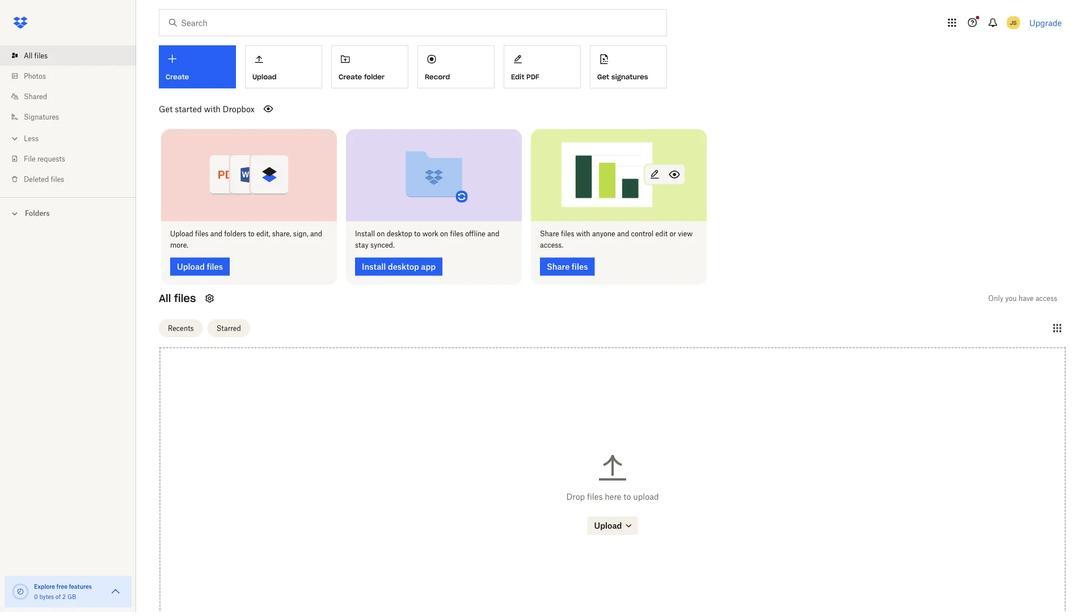 Task type: vqa. For each thing, say whether or not it's contained in the screenshot.
They'Ll
no



Task type: describe. For each thing, give the bounding box(es) containing it.
requests
[[37, 155, 65, 163]]

recents button
[[159, 320, 203, 338]]

drop files here to upload
[[567, 493, 659, 502]]

less
[[24, 134, 39, 143]]

share,
[[272, 230, 291, 238]]

create for create folder
[[339, 73, 362, 81]]

upload inside popup button
[[253, 73, 277, 81]]

and inside install on desktop to work on files offline and stay synced.
[[488, 230, 500, 238]]

2
[[62, 594, 66, 601]]

started
[[175, 104, 202, 114]]

explore
[[34, 584, 55, 591]]

desktop inside install on desktop to work on files offline and stay synced.
[[387, 230, 413, 238]]

pdf
[[527, 73, 540, 81]]

files inside share files with anyone and control edit or view access.
[[561, 230, 575, 238]]

folder settings image
[[203, 292, 216, 306]]

1 vertical spatial all files
[[159, 292, 196, 305]]

and inside share files with anyone and control edit or view access.
[[617, 230, 630, 238]]

app
[[421, 262, 436, 272]]

edit pdf button
[[504, 45, 581, 89]]

install for install desktop app
[[362, 262, 386, 272]]

file requests
[[24, 155, 65, 163]]

control
[[631, 230, 654, 238]]

stay
[[355, 241, 369, 250]]

shared link
[[9, 86, 136, 107]]

file
[[24, 155, 36, 163]]

file requests link
[[9, 149, 136, 169]]

install on desktop to work on files offline and stay synced.
[[355, 230, 500, 250]]

to for drop files here to upload
[[624, 493, 631, 502]]

upload button
[[588, 517, 638, 535]]

share for share files
[[547, 262, 570, 272]]

all files inside list item
[[24, 51, 48, 60]]

access
[[1036, 295, 1058, 303]]

all inside list item
[[24, 51, 33, 60]]

photos link
[[9, 66, 136, 86]]

folders
[[25, 209, 50, 218]]

1 and from the left
[[210, 230, 223, 238]]

to inside upload files and folders to edit, share, sign, and more.
[[248, 230, 255, 238]]

upgrade link
[[1030, 18, 1062, 28]]

dropbox
[[223, 104, 255, 114]]

upload files button
[[170, 258, 230, 276]]

synced.
[[371, 241, 395, 250]]

share files with anyone and control edit or view access.
[[540, 230, 693, 250]]

free
[[57, 584, 68, 591]]

files inside all files link
[[34, 51, 48, 60]]

less image
[[9, 133, 20, 144]]

get for get signatures
[[598, 73, 610, 81]]

create folder button
[[331, 45, 409, 89]]

recents
[[168, 324, 194, 333]]

starred button
[[207, 320, 250, 338]]

share files button
[[540, 258, 595, 276]]

upload inside dropdown button
[[594, 522, 622, 531]]

1 on from the left
[[377, 230, 385, 238]]

gb
[[67, 594, 76, 601]]

files left here
[[587, 493, 603, 502]]

edit
[[511, 73, 525, 81]]

js
[[1011, 19, 1017, 26]]

share files
[[547, 262, 588, 272]]

bytes
[[39, 594, 54, 601]]

signatures link
[[9, 107, 136, 127]]

record button
[[418, 45, 495, 89]]

2 on from the left
[[440, 230, 448, 238]]

deleted files
[[24, 175, 64, 184]]

files left folder settings image
[[174, 292, 196, 305]]



Task type: locate. For each thing, give the bounding box(es) containing it.
get started with dropbox
[[159, 104, 255, 114]]

files
[[34, 51, 48, 60], [51, 175, 64, 184], [195, 230, 209, 238], [450, 230, 464, 238], [561, 230, 575, 238], [207, 262, 223, 272], [572, 262, 588, 272], [174, 292, 196, 305], [587, 493, 603, 502]]

share up access. on the top of the page
[[540, 230, 559, 238]]

have
[[1019, 295, 1034, 303]]

only you have access
[[989, 295, 1058, 303]]

1 vertical spatial all
[[159, 292, 171, 305]]

edit pdf
[[511, 73, 540, 81]]

install down synced.
[[362, 262, 386, 272]]

Search in folder "Dropbox" text field
[[181, 16, 644, 29]]

install inside install on desktop to work on files offline and stay synced.
[[355, 230, 375, 238]]

offline
[[465, 230, 486, 238]]

more.
[[170, 241, 188, 250]]

1 horizontal spatial get
[[598, 73, 610, 81]]

to
[[248, 230, 255, 238], [414, 230, 421, 238], [624, 493, 631, 502]]

get left signatures
[[598, 73, 610, 81]]

files inside install on desktop to work on files offline and stay synced.
[[450, 230, 464, 238]]

or
[[670, 230, 676, 238]]

create left folder
[[339, 73, 362, 81]]

desktop
[[387, 230, 413, 238], [388, 262, 419, 272]]

dropbox image
[[9, 11, 32, 34]]

create up started
[[166, 73, 189, 81]]

folders
[[224, 230, 246, 238]]

get for get started with dropbox
[[159, 104, 173, 114]]

2 and from the left
[[310, 230, 322, 238]]

0 horizontal spatial with
[[204, 104, 221, 114]]

files up 'upload files'
[[195, 230, 209, 238]]

1 vertical spatial install
[[362, 262, 386, 272]]

0 vertical spatial with
[[204, 104, 221, 114]]

0 horizontal spatial all
[[24, 51, 33, 60]]

files inside share files button
[[572, 262, 588, 272]]

upload up dropbox
[[253, 73, 277, 81]]

and right offline
[[488, 230, 500, 238]]

1 horizontal spatial create
[[339, 73, 362, 81]]

with
[[204, 104, 221, 114], [576, 230, 591, 238]]

0
[[34, 594, 38, 601]]

get signatures
[[598, 73, 648, 81]]

install desktop app button
[[355, 258, 443, 276]]

1 horizontal spatial with
[[576, 230, 591, 238]]

upload
[[633, 493, 659, 502]]

0 horizontal spatial on
[[377, 230, 385, 238]]

with right started
[[204, 104, 221, 114]]

2 horizontal spatial to
[[624, 493, 631, 502]]

to left the work
[[414, 230, 421, 238]]

share down access. on the top of the page
[[547, 262, 570, 272]]

sign,
[[293, 230, 309, 238]]

to for install on desktop to work on files offline and stay synced.
[[414, 230, 421, 238]]

deleted files link
[[9, 169, 136, 190]]

with inside share files with anyone and control edit or view access.
[[576, 230, 591, 238]]

list containing all files
[[0, 39, 136, 197]]

1 vertical spatial get
[[159, 104, 173, 114]]

and
[[210, 230, 223, 238], [310, 230, 322, 238], [488, 230, 500, 238], [617, 230, 630, 238]]

get signatures button
[[590, 45, 667, 89]]

quota usage element
[[11, 583, 30, 602]]

get
[[598, 73, 610, 81], [159, 104, 173, 114]]

share
[[540, 230, 559, 238], [547, 262, 570, 272]]

0 vertical spatial desktop
[[387, 230, 413, 238]]

all files
[[24, 51, 48, 60], [159, 292, 196, 305]]

1 horizontal spatial all
[[159, 292, 171, 305]]

and right sign,
[[310, 230, 322, 238]]

edit
[[656, 230, 668, 238]]

0 vertical spatial share
[[540, 230, 559, 238]]

upload down more.
[[177, 262, 205, 272]]

install inside button
[[362, 262, 386, 272]]

0 vertical spatial install
[[355, 230, 375, 238]]

view
[[678, 230, 693, 238]]

files up folder settings image
[[207, 262, 223, 272]]

install desktop app
[[362, 262, 436, 272]]

4 and from the left
[[617, 230, 630, 238]]

create folder
[[339, 73, 385, 81]]

files inside upload files and folders to edit, share, sign, and more.
[[195, 230, 209, 238]]

you
[[1006, 295, 1017, 303]]

upload
[[253, 73, 277, 81], [170, 230, 193, 238], [177, 262, 205, 272], [594, 522, 622, 531]]

0 horizontal spatial create
[[166, 73, 189, 81]]

get inside button
[[598, 73, 610, 81]]

all up "recents"
[[159, 292, 171, 305]]

with left anyone
[[576, 230, 591, 238]]

folders button
[[0, 205, 136, 222]]

1 vertical spatial share
[[547, 262, 570, 272]]

explore free features 0 bytes of 2 gb
[[34, 584, 92, 601]]

desktop inside install desktop app button
[[388, 262, 419, 272]]

3 and from the left
[[488, 230, 500, 238]]

upload inside button
[[177, 262, 205, 272]]

desktop up synced.
[[387, 230, 413, 238]]

all files list item
[[0, 45, 136, 66]]

record
[[425, 73, 450, 81]]

upload down the drop files here to upload
[[594, 522, 622, 531]]

files up photos
[[34, 51, 48, 60]]

upload files and folders to edit, share, sign, and more.
[[170, 230, 322, 250]]

deleted
[[24, 175, 49, 184]]

1 horizontal spatial all files
[[159, 292, 196, 305]]

to right here
[[624, 493, 631, 502]]

all
[[24, 51, 33, 60], [159, 292, 171, 305]]

0 horizontal spatial get
[[159, 104, 173, 114]]

1 vertical spatial desktop
[[388, 262, 419, 272]]

on
[[377, 230, 385, 238], [440, 230, 448, 238]]

files inside upload files button
[[207, 262, 223, 272]]

only
[[989, 295, 1004, 303]]

files right the deleted
[[51, 175, 64, 184]]

all up photos
[[24, 51, 33, 60]]

files up access. on the top of the page
[[561, 230, 575, 238]]

features
[[69, 584, 92, 591]]

create inside popup button
[[166, 73, 189, 81]]

starred
[[217, 324, 241, 333]]

and left folders
[[210, 230, 223, 238]]

share inside button
[[547, 262, 570, 272]]

share inside share files with anyone and control edit or view access.
[[540, 230, 559, 238]]

photos
[[24, 72, 46, 80]]

1 horizontal spatial to
[[414, 230, 421, 238]]

with for started
[[204, 104, 221, 114]]

all files up "recents"
[[159, 292, 196, 305]]

shared
[[24, 92, 47, 101]]

create inside button
[[339, 73, 362, 81]]

upload files
[[177, 262, 223, 272]]

anyone
[[592, 230, 616, 238]]

signatures
[[612, 73, 648, 81]]

0 horizontal spatial to
[[248, 230, 255, 238]]

create
[[339, 73, 362, 81], [166, 73, 189, 81]]

install for install on desktop to work on files offline and stay synced.
[[355, 230, 375, 238]]

all files link
[[9, 45, 136, 66]]

install
[[355, 230, 375, 238], [362, 262, 386, 272]]

access.
[[540, 241, 564, 250]]

upgrade
[[1030, 18, 1062, 28]]

1 horizontal spatial on
[[440, 230, 448, 238]]

0 vertical spatial get
[[598, 73, 610, 81]]

0 vertical spatial all
[[24, 51, 33, 60]]

share for share files with anyone and control edit or view access.
[[540, 230, 559, 238]]

get left started
[[159, 104, 173, 114]]

and left control
[[617, 230, 630, 238]]

of
[[56, 594, 61, 601]]

folder
[[364, 73, 385, 81]]

signatures
[[24, 113, 59, 121]]

work
[[423, 230, 439, 238]]

with for files
[[576, 230, 591, 238]]

desktop left app
[[388, 262, 419, 272]]

js button
[[1005, 14, 1023, 32]]

on right the work
[[440, 230, 448, 238]]

files left offline
[[450, 230, 464, 238]]

0 vertical spatial all files
[[24, 51, 48, 60]]

install up stay
[[355, 230, 375, 238]]

create for create
[[166, 73, 189, 81]]

to inside install on desktop to work on files offline and stay synced.
[[414, 230, 421, 238]]

upload up more.
[[170, 230, 193, 238]]

create button
[[159, 45, 236, 89]]

files down share files with anyone and control edit or view access.
[[572, 262, 588, 272]]

drop
[[567, 493, 585, 502]]

all files up photos
[[24, 51, 48, 60]]

upload inside upload files and folders to edit, share, sign, and more.
[[170, 230, 193, 238]]

0 horizontal spatial all files
[[24, 51, 48, 60]]

here
[[605, 493, 622, 502]]

list
[[0, 39, 136, 197]]

files inside deleted files link
[[51, 175, 64, 184]]

on up synced.
[[377, 230, 385, 238]]

edit,
[[256, 230, 270, 238]]

to left edit,
[[248, 230, 255, 238]]

1 vertical spatial with
[[576, 230, 591, 238]]

upload button
[[245, 45, 322, 89]]



